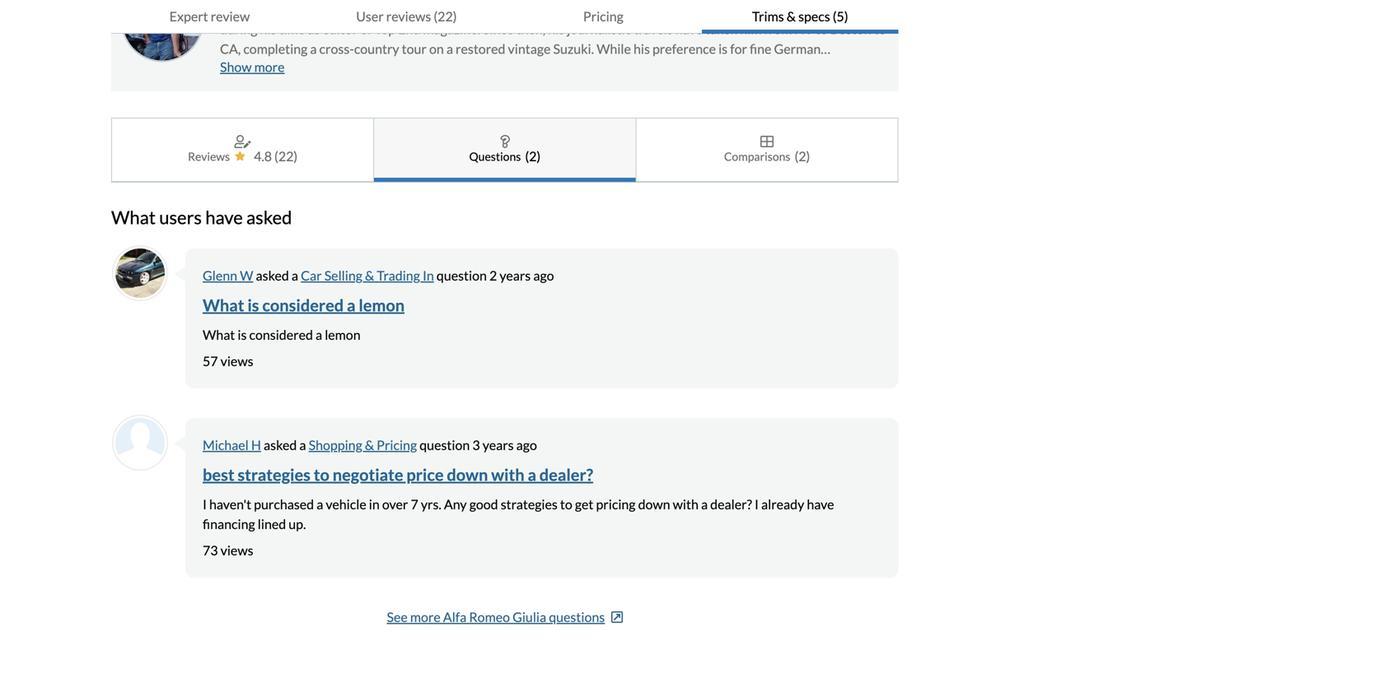 Task type: locate. For each thing, give the bounding box(es) containing it.
to left get
[[560, 497, 572, 513]]

views for what
[[221, 354, 253, 370]]

started
[[476, 1, 518, 17]]

1 horizontal spatial dealer?
[[710, 497, 752, 513]]

what is considered a lemon down what is considered a lemon link
[[203, 327, 361, 343]]

0 horizontal spatial (2)
[[525, 148, 541, 164]]

the down cross-
[[325, 61, 344, 77]]

0 vertical spatial asked
[[246, 207, 292, 228]]

down down 3
[[447, 466, 488, 485]]

expert review tab
[[111, 0, 308, 34]]

0 vertical spatial is
[[719, 41, 728, 57]]

0 vertical spatial down
[[379, 80, 411, 96]]

car selling & trading in link
[[301, 268, 434, 284]]

1 vertical spatial views
[[221, 543, 253, 559]]

1 vertical spatial of
[[606, 80, 618, 96]]

show
[[220, 59, 252, 75]]

extra
[[346, 61, 376, 77]]

2 vertical spatial have
[[807, 497, 834, 513]]

glenn w asked a car selling & trading in question 2 years ago
[[203, 268, 554, 284]]

(22) inside "tab"
[[434, 8, 457, 24]]

views
[[221, 354, 253, 370], [221, 543, 253, 559]]

asked for is
[[256, 268, 289, 284]]

i
[[203, 497, 207, 513], [755, 497, 759, 513]]

(2) right "th large" image
[[795, 148, 810, 164]]

about
[[623, 1, 657, 17]]

fine
[[750, 41, 772, 57]]

1 vertical spatial more
[[410, 610, 441, 626]]

as
[[308, 21, 320, 37]]

strategies up purchased
[[238, 466, 311, 485]]

asked right w
[[256, 268, 289, 284]]

from
[[764, 21, 792, 37]]

good
[[469, 497, 498, 513]]

comparisons
[[724, 150, 791, 164]]

users
[[159, 207, 202, 228]]

0 vertical spatial (22)
[[434, 8, 457, 24]]

1 views from the top
[[221, 354, 253, 370]]

1 horizontal spatial more
[[410, 610, 441, 626]]

&
[[787, 8, 796, 24], [365, 268, 374, 284], [365, 438, 374, 454]]

0 vertical spatial in
[[517, 80, 528, 96]]

considered
[[262, 296, 344, 316], [249, 327, 313, 343]]

lemon down glenn w asked a car selling & trading in question 2 years ago
[[359, 296, 405, 316]]

1 vertical spatial tab list
[[111, 118, 899, 183]]

specs
[[798, 8, 830, 24]]

latest
[[686, 80, 719, 96]]

ago
[[533, 268, 554, 284], [516, 438, 537, 454]]

what down glenn
[[203, 296, 244, 316]]

i left the haven't
[[203, 497, 207, 513]]

1 (2) from the left
[[525, 148, 541, 164]]

more down completing
[[254, 59, 285, 75]]

1 vertical spatial lemon
[[325, 327, 361, 343]]

2 horizontal spatial down
[[638, 497, 670, 513]]

with inside 'a cargurus contributor since 2008, michael started his career writing about cars with the scca - winning awards during his time as editor of top end magazine. since then, his journalistic travels have taken him from ny to boston to ca, completing a cross-country tour on a restored vintage suzuki. while his preference is for fine german automobiles - and the extra leg room they so often afford - his first automobile memories center around impromptu mustang vs. corvette races down the local highway, in the backseat of his father's latest acquisition.'
[[686, 1, 711, 17]]

considered down what is considered a lemon link
[[249, 327, 313, 343]]

1 vertical spatial asked
[[256, 268, 289, 284]]

asked right h
[[264, 438, 297, 454]]

michael  h asked a shopping & pricing question 3 years ago
[[203, 438, 537, 454]]

more right see
[[410, 610, 441, 626]]

(22)
[[434, 8, 457, 24], [274, 148, 298, 164]]

what is considered a lemon down car
[[203, 296, 405, 316]]

- left and
[[294, 61, 298, 77]]

is down w
[[247, 296, 259, 316]]

ago right 2
[[533, 268, 554, 284]]

question
[[437, 268, 487, 284], [420, 438, 470, 454]]

in
[[517, 80, 528, 96], [369, 497, 380, 513]]

0 horizontal spatial of
[[360, 21, 372, 37]]

is inside 'a cargurus contributor since 2008, michael started his career writing about cars with the scca - winning awards during his time as editor of top end magazine. since then, his journalistic travels have taken him from ny to boston to ca, completing a cross-country tour on a restored vintage suzuki. while his preference is for fine german automobiles - and the extra leg room they so often afford - his first automobile memories center around impromptu mustang vs. corvette races down the local highway, in the backseat of his father's latest acquisition.'
[[719, 41, 728, 57]]

0 horizontal spatial more
[[254, 59, 285, 75]]

1 vertical spatial ago
[[516, 438, 537, 454]]

years right 2
[[500, 268, 531, 284]]

question left 2
[[437, 268, 487, 284]]

0 vertical spatial question
[[437, 268, 487, 284]]

0 horizontal spatial -
[[294, 61, 298, 77]]

0 vertical spatial &
[[787, 8, 796, 24]]

have right users
[[205, 207, 243, 228]]

2 horizontal spatial is
[[719, 41, 728, 57]]

with right the pricing
[[673, 497, 699, 513]]

glenn w link
[[203, 268, 253, 284]]

user edit image
[[234, 135, 251, 148]]

financing
[[203, 517, 255, 533]]

1 vertical spatial is
[[247, 296, 259, 316]]

(2) right 'question' icon at the left top
[[525, 148, 541, 164]]

0 vertical spatial lemon
[[359, 296, 405, 316]]

is left for
[[719, 41, 728, 57]]

2 (2) from the left
[[795, 148, 810, 164]]

dealer? left already
[[710, 497, 752, 513]]

cars
[[659, 1, 683, 17]]

completing
[[243, 41, 308, 57]]

1 horizontal spatial (2)
[[795, 148, 810, 164]]

views right 73
[[221, 543, 253, 559]]

- right afford at the left of the page
[[547, 61, 552, 77]]

trading
[[377, 268, 420, 284]]

ago right 3
[[516, 438, 537, 454]]

often
[[476, 61, 507, 77]]

down down leg
[[379, 80, 411, 96]]

2 vertical spatial is
[[238, 327, 247, 343]]

expert review
[[169, 8, 250, 24]]

automobile
[[599, 61, 665, 77]]

1 horizontal spatial is
[[247, 296, 259, 316]]

room
[[398, 61, 429, 77]]

2 views from the top
[[221, 543, 253, 559]]

his
[[520, 1, 537, 17], [260, 21, 276, 37], [548, 21, 565, 37], [634, 41, 650, 57], [554, 61, 571, 77], [620, 80, 637, 96]]

reviews count element
[[274, 147, 298, 167]]

question left 3
[[420, 438, 470, 454]]

his up then,
[[520, 1, 537, 17]]

pricing
[[583, 8, 624, 24], [377, 438, 417, 454]]

1 vertical spatial dealer?
[[710, 497, 752, 513]]

his down automobile at top
[[620, 80, 637, 96]]

have right already
[[807, 497, 834, 513]]

1 horizontal spatial michael
[[428, 1, 474, 17]]

w
[[240, 268, 253, 284]]

what up 57
[[203, 327, 235, 343]]

0 vertical spatial what is considered a lemon
[[203, 296, 405, 316]]

michael
[[428, 1, 474, 17], [203, 438, 249, 454]]

editor
[[322, 21, 358, 37]]

a left vehicle at the bottom left of page
[[317, 497, 323, 513]]

- up from
[[772, 1, 777, 17]]

pricing up best strategies to negotiate price down with a dealer? link
[[377, 438, 417, 454]]

1 horizontal spatial in
[[517, 80, 528, 96]]

glenn
[[203, 268, 237, 284]]

lemon down what is considered a lemon link
[[325, 327, 361, 343]]

i left already
[[755, 497, 759, 513]]

a
[[310, 41, 317, 57], [446, 41, 453, 57], [292, 268, 298, 284], [347, 296, 356, 316], [316, 327, 322, 343], [299, 438, 306, 454], [528, 466, 536, 485], [317, 497, 323, 513], [701, 497, 708, 513]]

0 horizontal spatial is
[[238, 327, 247, 343]]

during
[[220, 21, 257, 37]]

down
[[379, 80, 411, 96], [447, 466, 488, 485], [638, 497, 670, 513]]

0 vertical spatial dealer?
[[539, 466, 593, 485]]

1 vertical spatial down
[[447, 466, 488, 485]]

1 vertical spatial strategies
[[501, 497, 558, 513]]

0 vertical spatial views
[[221, 354, 253, 370]]

0 horizontal spatial strategies
[[238, 466, 311, 485]]

1 vertical spatial michael
[[203, 438, 249, 454]]

2 vertical spatial down
[[638, 497, 670, 513]]

views right 57
[[221, 354, 253, 370]]

shopping & pricing link
[[309, 438, 417, 454]]

a left car
[[292, 268, 298, 284]]

his up completing
[[260, 21, 276, 37]]

73
[[203, 543, 218, 559]]

1 horizontal spatial pricing
[[583, 8, 624, 24]]

asked down 4.8
[[246, 207, 292, 228]]

michael left h
[[203, 438, 249, 454]]

to right boston
[[874, 21, 886, 37]]

0 vertical spatial with
[[686, 1, 711, 17]]

trims & specs (5)
[[752, 8, 848, 24]]

is up 57 views
[[238, 327, 247, 343]]

a
[[220, 1, 229, 17]]

highway,
[[465, 80, 514, 96]]

pricing up while
[[583, 8, 624, 24]]

1 tab list from the top
[[111, 0, 899, 34]]

0 vertical spatial michael
[[428, 1, 474, 17]]

2 vertical spatial asked
[[264, 438, 297, 454]]

1 vertical spatial what is considered a lemon
[[203, 327, 361, 343]]

first
[[573, 61, 597, 77]]

in down afford at the left of the page
[[517, 80, 528, 96]]

0 horizontal spatial pricing
[[377, 438, 417, 454]]

0 horizontal spatial down
[[379, 80, 411, 96]]

of
[[360, 21, 372, 37], [606, 80, 618, 96]]

(22) right 4.8
[[274, 148, 298, 164]]

already
[[761, 497, 804, 513]]

to inside i haven't purchased a vehicle in over 7 yrs. any good strategies to get pricing down with a dealer? i already have financing lined up.
[[560, 497, 572, 513]]

& inside tab
[[787, 8, 796, 24]]

pricing inside "tab"
[[583, 8, 624, 24]]

asked for strategies
[[264, 438, 297, 454]]

a left shopping at the bottom
[[299, 438, 306, 454]]

of left top
[[360, 21, 372, 37]]

user
[[356, 8, 384, 24]]

user reviews (22) tab
[[308, 0, 505, 34]]

strategies
[[238, 466, 311, 485], [501, 497, 558, 513]]

h
[[251, 438, 261, 454]]

michael up magazine. on the top of the page
[[428, 1, 474, 17]]

0 vertical spatial tab list
[[111, 0, 899, 34]]

0 vertical spatial pricing
[[583, 8, 624, 24]]

boston
[[830, 21, 871, 37]]

2 vertical spatial with
[[673, 497, 699, 513]]

considered down car
[[262, 296, 344, 316]]

2 tab list from the top
[[111, 118, 899, 183]]

while
[[597, 41, 631, 57]]

best strategies to negotiate price down with a dealer?
[[203, 466, 593, 485]]

2 i from the left
[[755, 497, 759, 513]]

1 horizontal spatial (22)
[[434, 8, 457, 24]]

1 horizontal spatial -
[[547, 61, 552, 77]]

with up good
[[491, 466, 525, 485]]

pricing tab
[[505, 0, 702, 34]]

what left users
[[111, 207, 156, 228]]

1 vertical spatial pricing
[[377, 438, 417, 454]]

have up preference
[[675, 21, 703, 37]]

years right 3
[[483, 438, 514, 454]]

1 horizontal spatial i
[[755, 497, 759, 513]]

what is considered a lemon
[[203, 296, 405, 316], [203, 327, 361, 343]]

down right the pricing
[[638, 497, 670, 513]]

(2) for questions (2)
[[525, 148, 541, 164]]

0 vertical spatial have
[[675, 21, 703, 37]]

(22) up on
[[434, 8, 457, 24]]

0 horizontal spatial dealer?
[[539, 466, 593, 485]]

0 horizontal spatial i
[[203, 497, 207, 513]]

0 horizontal spatial have
[[205, 207, 243, 228]]

in inside i haven't purchased a vehicle in over 7 yrs. any good strategies to get pricing down with a dealer? i already have financing lined up.
[[369, 497, 380, 513]]

3
[[472, 438, 480, 454]]

more
[[254, 59, 285, 75], [410, 610, 441, 626]]

comparisons (2)
[[724, 148, 810, 164]]

taken
[[705, 21, 738, 37]]

0 vertical spatial more
[[254, 59, 285, 75]]

dealer? up get
[[539, 466, 593, 485]]

strategies right good
[[501, 497, 558, 513]]

with inside i haven't purchased a vehicle in over 7 yrs. any good strategies to get pricing down with a dealer? i already have financing lined up.
[[673, 497, 699, 513]]

0 vertical spatial years
[[500, 268, 531, 284]]

questions
[[469, 150, 521, 164]]

1 vertical spatial in
[[369, 497, 380, 513]]

with right cars
[[686, 1, 711, 17]]

races
[[346, 80, 376, 96]]

1 vertical spatial (22)
[[274, 148, 298, 164]]

1 horizontal spatial have
[[675, 21, 703, 37]]

tab list up "restored"
[[111, 0, 899, 34]]

0 horizontal spatial (22)
[[274, 148, 298, 164]]

in left over on the bottom left
[[369, 497, 380, 513]]

get
[[575, 497, 594, 513]]

2 horizontal spatial have
[[807, 497, 834, 513]]

review
[[211, 8, 250, 24]]

0 vertical spatial of
[[360, 21, 372, 37]]

ca,
[[220, 41, 241, 57]]

german
[[774, 41, 821, 57]]

tab list
[[111, 0, 899, 34], [111, 118, 899, 183]]

1 vertical spatial what
[[203, 296, 244, 316]]

him
[[740, 21, 762, 37]]

1 horizontal spatial strategies
[[501, 497, 558, 513]]

reviews
[[386, 8, 431, 24]]

0 horizontal spatial in
[[369, 497, 380, 513]]

th large image
[[761, 135, 774, 148]]

1 vertical spatial have
[[205, 207, 243, 228]]

up.
[[289, 517, 306, 533]]

more for show
[[254, 59, 285, 75]]

automobiles
[[220, 61, 291, 77]]

of down automobile at top
[[606, 80, 618, 96]]

57 views
[[203, 354, 253, 370]]

have inside 'a cargurus contributor since 2008, michael started his career writing about cars with the scca - winning awards during his time as editor of top end magazine. since then, his journalistic travels have taken him from ny to boston to ca, completing a cross-country tour on a restored vintage suzuki. while his preference is for fine german automobiles - and the extra leg room they so often afford - his first automobile memories center around impromptu mustang vs. corvette races down the local highway, in the backseat of his father's latest acquisition.'
[[675, 21, 703, 37]]

tab list down highway,
[[111, 118, 899, 183]]



Task type: describe. For each thing, give the bounding box(es) containing it.
leg
[[379, 61, 396, 77]]

trims
[[752, 8, 784, 24]]

journalistic
[[567, 21, 631, 37]]

afford
[[509, 61, 545, 77]]

2 vertical spatial &
[[365, 438, 374, 454]]

vs.
[[273, 80, 289, 96]]

so
[[460, 61, 473, 77]]

questions count element
[[525, 147, 541, 167]]

career
[[539, 1, 577, 17]]

1 vertical spatial considered
[[249, 327, 313, 343]]

haven't
[[209, 497, 251, 513]]

57
[[203, 354, 218, 370]]

1 vertical spatial question
[[420, 438, 470, 454]]

what users have asked
[[111, 207, 292, 228]]

show more button
[[220, 59, 285, 75]]

magazine.
[[423, 21, 480, 37]]

giulia
[[513, 610, 546, 626]]

pricing
[[596, 497, 636, 513]]

strategies inside i haven't purchased a vehicle in over 7 yrs. any good strategies to get pricing down with a dealer? i already have financing lined up.
[[501, 497, 558, 513]]

the down room
[[413, 80, 433, 96]]

since
[[483, 21, 514, 37]]

down inside i haven't purchased a vehicle in over 7 yrs. any good strategies to get pricing down with a dealer? i already have financing lined up.
[[638, 497, 670, 513]]

local
[[435, 80, 462, 96]]

1 vertical spatial with
[[491, 466, 525, 485]]

corvette
[[291, 80, 343, 96]]

the up taken
[[714, 1, 733, 17]]

cargurus
[[231, 1, 288, 17]]

michael inside 'a cargurus contributor since 2008, michael started his career writing about cars with the scca - winning awards during his time as editor of top end magazine. since then, his journalistic travels have taken him from ny to boston to ca, completing a cross-country tour on a restored vintage suzuki. while his preference is for fine german automobiles - and the extra leg room they so often afford - his first automobile memories center around impromptu mustang vs. corvette races down the local highway, in the backseat of his father's latest acquisition.'
[[428, 1, 474, 17]]

trims & specs (5) tab
[[702, 0, 899, 34]]

backseat
[[552, 80, 603, 96]]

1 horizontal spatial down
[[447, 466, 488, 485]]

top
[[375, 21, 396, 37]]

in
[[423, 268, 434, 284]]

i haven't purchased a vehicle in over 7 yrs. any good strategies to get pricing down with a dealer? i already have financing lined up.
[[203, 497, 834, 533]]

0 vertical spatial ago
[[533, 268, 554, 284]]

center
[[727, 61, 765, 77]]

father's
[[639, 80, 683, 96]]

selling
[[324, 268, 362, 284]]

country
[[354, 41, 399, 57]]

his down career
[[548, 21, 565, 37]]

and
[[301, 61, 322, 77]]

then,
[[516, 21, 546, 37]]

since
[[360, 1, 389, 17]]

show more
[[220, 59, 285, 75]]

they
[[432, 61, 457, 77]]

his up automobile at top
[[634, 41, 650, 57]]

a cargurus contributor since 2008, michael started his career writing about cars with the scca - winning awards during his time as editor of top end magazine. since then, his journalistic travels have taken him from ny to boston to ca, completing a cross-country tour on a restored vintage suzuki. while his preference is for fine german automobiles - and the extra leg room they so often afford - his first automobile memories center around impromptu mustang vs. corvette races down the local highway, in the backseat of his father's latest acquisition.
[[220, 1, 886, 96]]

tour
[[402, 41, 427, 57]]

1 horizontal spatial of
[[606, 80, 618, 96]]

vehicle
[[326, 497, 366, 513]]

yrs.
[[421, 497, 441, 513]]

1 vertical spatial years
[[483, 438, 514, 454]]

preference
[[653, 41, 716, 57]]

tab list containing 4.8
[[111, 118, 899, 183]]

michael  h link
[[203, 438, 261, 454]]

on
[[429, 41, 444, 57]]

expert
[[169, 8, 208, 24]]

0 vertical spatial strategies
[[238, 466, 311, 485]]

see
[[387, 610, 408, 626]]

romeo
[[469, 610, 510, 626]]

the down afford at the left of the page
[[530, 80, 549, 96]]

for
[[730, 41, 747, 57]]

0 vertical spatial what
[[111, 207, 156, 228]]

michael perkins automotive journalist image
[[121, 0, 204, 62]]

any
[[444, 497, 467, 513]]

0 horizontal spatial michael
[[203, 438, 249, 454]]

vintage
[[508, 41, 551, 57]]

suzuki.
[[553, 41, 594, 57]]

comparisons count element
[[795, 147, 810, 167]]

writing
[[579, 1, 620, 17]]

down inside 'a cargurus contributor since 2008, michael started his career writing about cars with the scca - winning awards during his time as editor of top end magazine. since then, his journalistic travels have taken him from ny to boston to ca, completing a cross-country tour on a restored vintage suzuki. while his preference is for fine german automobiles - and the extra leg room they so often afford - his first automobile memories center around impromptu mustang vs. corvette races down the local highway, in the backseat of his father's latest acquisition.'
[[379, 80, 411, 96]]

mustang
[[220, 80, 271, 96]]

(2) for comparisons (2)
[[795, 148, 810, 164]]

a down what is considered a lemon link
[[316, 327, 322, 343]]

2008,
[[392, 1, 425, 17]]

1 what is considered a lemon from the top
[[203, 296, 405, 316]]

a down as
[[310, 41, 317, 57]]

to right 'ny'
[[815, 21, 828, 37]]

question image
[[500, 135, 510, 148]]

contributor
[[290, 1, 357, 17]]

shopping
[[309, 438, 362, 454]]

in inside 'a cargurus contributor since 2008, michael started his career writing about cars with the scca - winning awards during his time as editor of top end magazine. since then, his journalistic travels have taken him from ny to boston to ca, completing a cross-country tour on a restored vintage suzuki. while his preference is for fine german automobiles - and the extra leg room they so often afford - his first automobile memories center around impromptu mustang vs. corvette races down the local highway, in the backseat of his father's latest acquisition.'
[[517, 80, 528, 96]]

end
[[398, 21, 420, 37]]

7
[[411, 497, 418, 513]]

1 i from the left
[[203, 497, 207, 513]]

2
[[489, 268, 497, 284]]

a up i haven't purchased a vehicle in over 7 yrs. any good strategies to get pricing down with a dealer? i already have financing lined up.
[[528, 466, 536, 485]]

his left first
[[554, 61, 571, 77]]

scca
[[736, 1, 770, 17]]

see more alfa romeo giulia questions link
[[387, 608, 623, 628]]

have inside i haven't purchased a vehicle in over 7 yrs. any good strategies to get pricing down with a dealer? i already have financing lined up.
[[807, 497, 834, 513]]

awards
[[827, 1, 869, 17]]

tab list containing expert review
[[111, 0, 899, 34]]

2 horizontal spatial -
[[772, 1, 777, 17]]

cross-
[[319, 41, 354, 57]]

1 vertical spatial &
[[365, 268, 374, 284]]

external link square image
[[612, 611, 623, 625]]

views for best
[[221, 543, 253, 559]]

4.8 (22)
[[254, 148, 298, 164]]

acquisition.
[[721, 80, 787, 96]]

user reviews (22)
[[356, 8, 457, 24]]

73 views
[[203, 543, 253, 559]]

more for see
[[410, 610, 441, 626]]

lined
[[258, 517, 286, 533]]

4.8
[[254, 148, 272, 164]]

alfa
[[443, 610, 467, 626]]

a right on
[[446, 41, 453, 57]]

see more alfa romeo giulia questions
[[387, 610, 605, 626]]

a left already
[[701, 497, 708, 513]]

0 vertical spatial considered
[[262, 296, 344, 316]]

car
[[301, 268, 322, 284]]

to down shopping at the bottom
[[314, 466, 329, 485]]

negotiate
[[333, 466, 403, 485]]

purchased
[[254, 497, 314, 513]]

price
[[407, 466, 444, 485]]

2 vertical spatial what
[[203, 327, 235, 343]]

over
[[382, 497, 408, 513]]

dealer? inside i haven't purchased a vehicle in over 7 yrs. any good strategies to get pricing down with a dealer? i already have financing lined up.
[[710, 497, 752, 513]]

impromptu
[[811, 61, 875, 77]]

a down selling
[[347, 296, 356, 316]]

2 what is considered a lemon from the top
[[203, 327, 361, 343]]



Task type: vqa. For each thing, say whether or not it's contained in the screenshot.
the middle dealer
no



